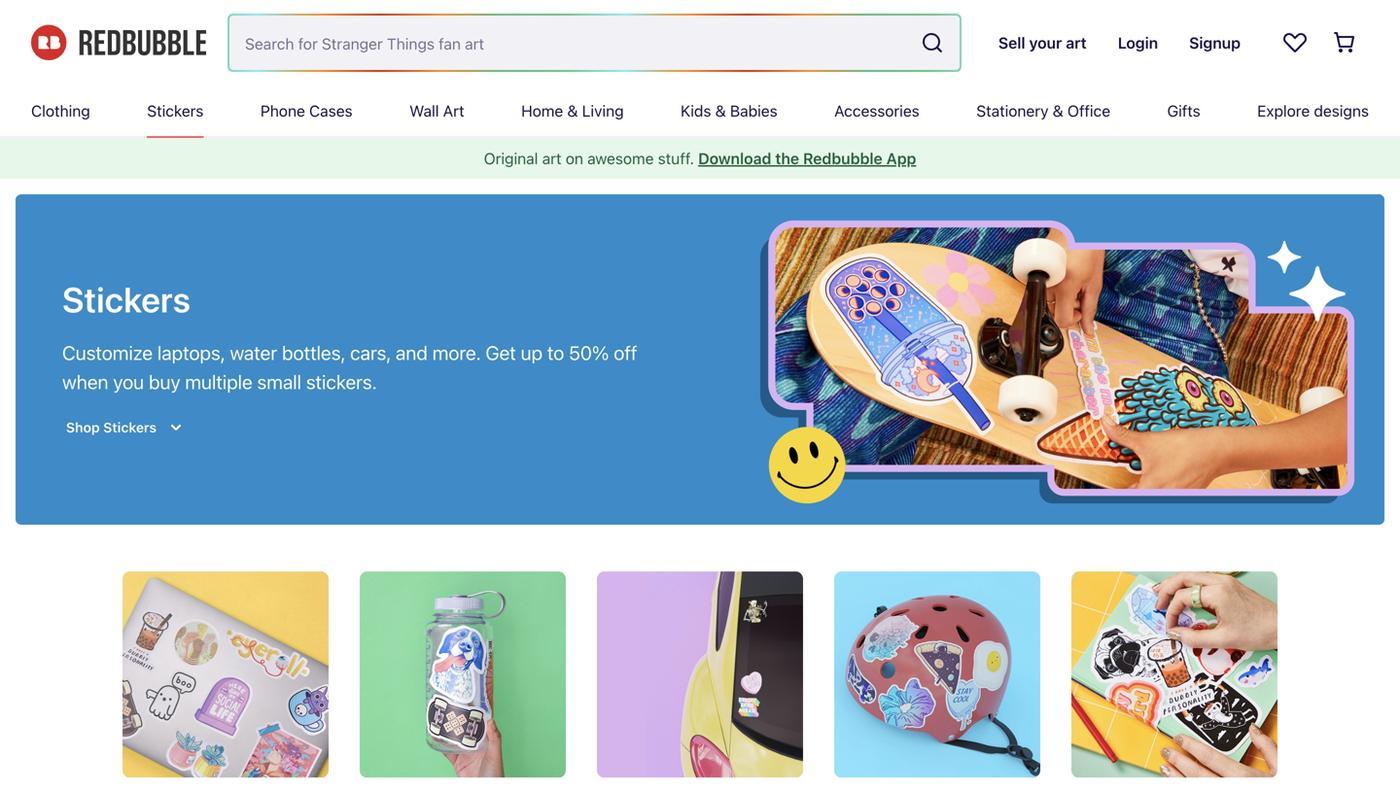 Task type: locate. For each thing, give the bounding box(es) containing it.
None field
[[229, 16, 960, 70]]

wall art
[[409, 102, 464, 120]]

cars,
[[350, 341, 391, 364]]

stickers up customize
[[62, 279, 191, 320]]

stickers down redbubble logo
[[147, 102, 204, 120]]

1 & from the left
[[567, 102, 578, 120]]

all stickers image
[[1072, 572, 1278, 778]]

download
[[698, 149, 771, 168]]

kids & babies
[[681, 102, 778, 120]]

accessories link
[[835, 86, 920, 136]]

0 vertical spatial stickers
[[147, 102, 204, 120]]

& inside "link"
[[567, 102, 578, 120]]

home
[[521, 102, 563, 120]]

& left the office
[[1053, 102, 1064, 120]]

home & living
[[521, 102, 624, 120]]

water
[[230, 341, 277, 364]]

& left living
[[567, 102, 578, 120]]

phone
[[260, 102, 305, 120]]

app
[[886, 149, 916, 168]]

customize
[[62, 341, 153, 364]]

menu bar containing clothing
[[31, 86, 1369, 136]]

explore designs
[[1257, 102, 1369, 120]]

up
[[521, 341, 543, 364]]

original
[[484, 149, 538, 168]]

customize laptops, water bottles, cars, and more. get up to 50% off when you buy multiple small stickers.
[[62, 341, 637, 393]]

3 & from the left
[[1053, 102, 1064, 120]]

redbubble logo image
[[31, 25, 206, 61]]

&
[[567, 102, 578, 120], [715, 102, 726, 120], [1053, 102, 1064, 120]]

explore designs link
[[1257, 86, 1369, 136]]

the
[[775, 149, 799, 168]]

phone cases link
[[260, 86, 353, 136]]

redbubble
[[803, 149, 883, 168]]

1 horizontal spatial &
[[715, 102, 726, 120]]

0 horizontal spatial &
[[567, 102, 578, 120]]

art
[[443, 102, 464, 120]]

download the redbubble app link
[[698, 149, 916, 168]]

& for stationery
[[1053, 102, 1064, 120]]

car stickers image
[[597, 572, 803, 778]]

phone cases
[[260, 102, 353, 120]]

kids & babies link
[[681, 86, 778, 136]]

helmet stickers image
[[834, 572, 1040, 778]]

clothing
[[31, 102, 90, 120]]

off
[[614, 341, 637, 364]]

gifts link
[[1167, 86, 1201, 136]]

kids
[[681, 102, 711, 120]]

2 horizontal spatial &
[[1053, 102, 1064, 120]]

babies
[[730, 102, 778, 120]]

gifts
[[1167, 102, 1201, 120]]

multiple
[[185, 370, 253, 393]]

stuff.
[[658, 149, 694, 168]]

& right kids
[[715, 102, 726, 120]]

stickers
[[147, 102, 204, 120], [62, 279, 191, 320]]

cases
[[309, 102, 353, 120]]

office
[[1068, 102, 1111, 120]]

clothing link
[[31, 86, 90, 136]]

Search term search field
[[229, 16, 913, 70]]

laptops,
[[157, 341, 225, 364]]

buy
[[149, 370, 180, 393]]

2 & from the left
[[715, 102, 726, 120]]

menu bar
[[31, 86, 1369, 136]]

home & living link
[[521, 86, 624, 136]]

explore
[[1257, 102, 1310, 120]]



Task type: describe. For each thing, give the bounding box(es) containing it.
& for kids
[[715, 102, 726, 120]]

stickers inside menu bar
[[147, 102, 204, 120]]

get
[[485, 341, 516, 364]]

stationery
[[977, 102, 1049, 120]]

& for home
[[567, 102, 578, 120]]

wall art link
[[409, 86, 464, 136]]

and
[[396, 341, 428, 364]]

50%
[[569, 341, 609, 364]]

1 vertical spatial stickers
[[62, 279, 191, 320]]

small
[[257, 370, 301, 393]]

awesome
[[587, 149, 654, 168]]

wall
[[409, 102, 439, 120]]

living
[[582, 102, 624, 120]]

designs
[[1314, 102, 1369, 120]]

original art on awesome stuff. download the redbubble app
[[484, 149, 916, 168]]

more.
[[432, 341, 481, 364]]

water bottle stickers image
[[360, 572, 566, 778]]

you
[[113, 370, 144, 393]]

accessories
[[835, 102, 920, 120]]

art
[[542, 149, 562, 168]]

bottles,
[[282, 341, 345, 364]]

on
[[566, 149, 583, 168]]

to
[[547, 341, 564, 364]]

laptop stickers image
[[123, 572, 329, 778]]

stationery & office
[[977, 102, 1111, 120]]

when
[[62, 370, 108, 393]]

stickers.
[[306, 370, 377, 393]]

stationery & office link
[[977, 86, 1111, 136]]

stickers link
[[147, 86, 204, 136]]



Task type: vqa. For each thing, say whether or not it's contained in the screenshot.
Home & Living link at the top left of page
yes



